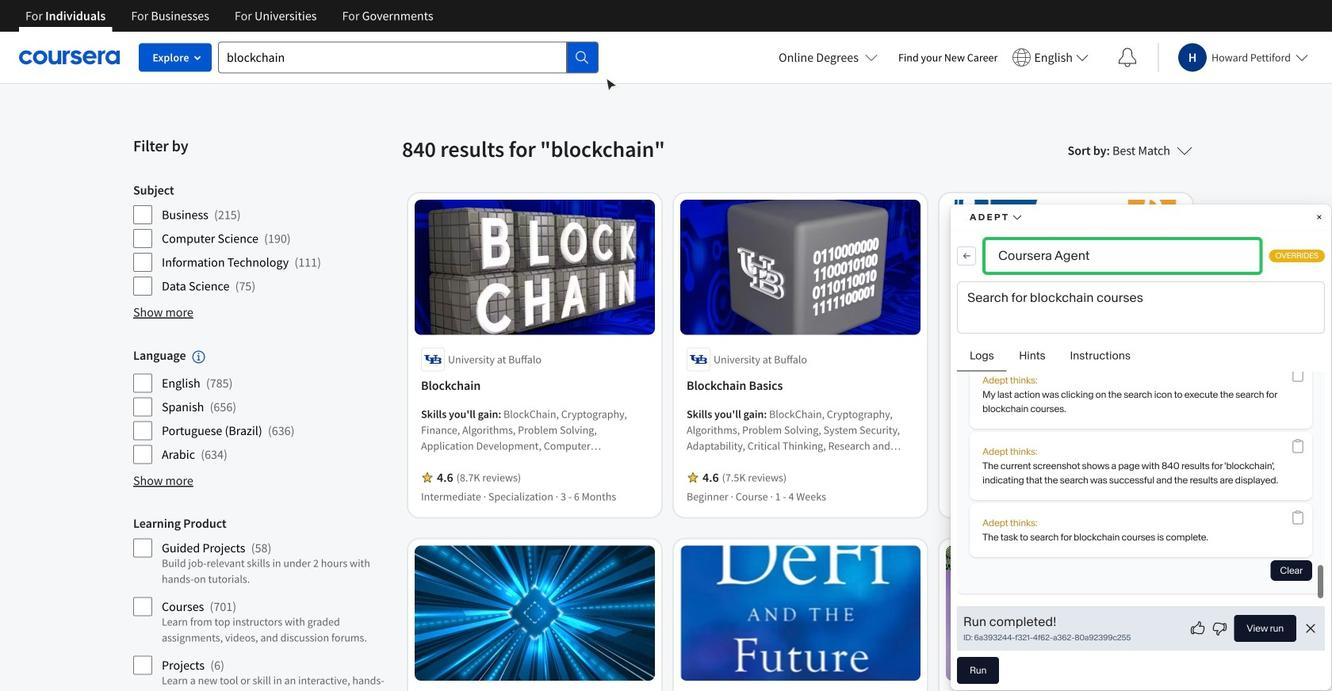 Task type: describe. For each thing, give the bounding box(es) containing it.
1 group from the top
[[133, 182, 393, 297]]

help center image
[[1291, 650, 1310, 669]]

information about this filter group image
[[192, 351, 205, 363]]

What do you want to learn? text field
[[218, 42, 567, 73]]



Task type: vqa. For each thing, say whether or not it's contained in the screenshot.
Information about this filter group icon
yes



Task type: locate. For each thing, give the bounding box(es) containing it.
0 vertical spatial group
[[133, 182, 393, 297]]

banner navigation
[[13, 0, 446, 32]]

group
[[133, 182, 393, 297], [133, 347, 393, 465], [133, 516, 393, 692]]

3 group from the top
[[133, 516, 393, 692]]

coursera image
[[19, 45, 120, 70]]

2 group from the top
[[133, 347, 393, 465]]

1 vertical spatial group
[[133, 347, 393, 465]]

2 vertical spatial group
[[133, 516, 393, 692]]

None search field
[[218, 42, 599, 73]]



